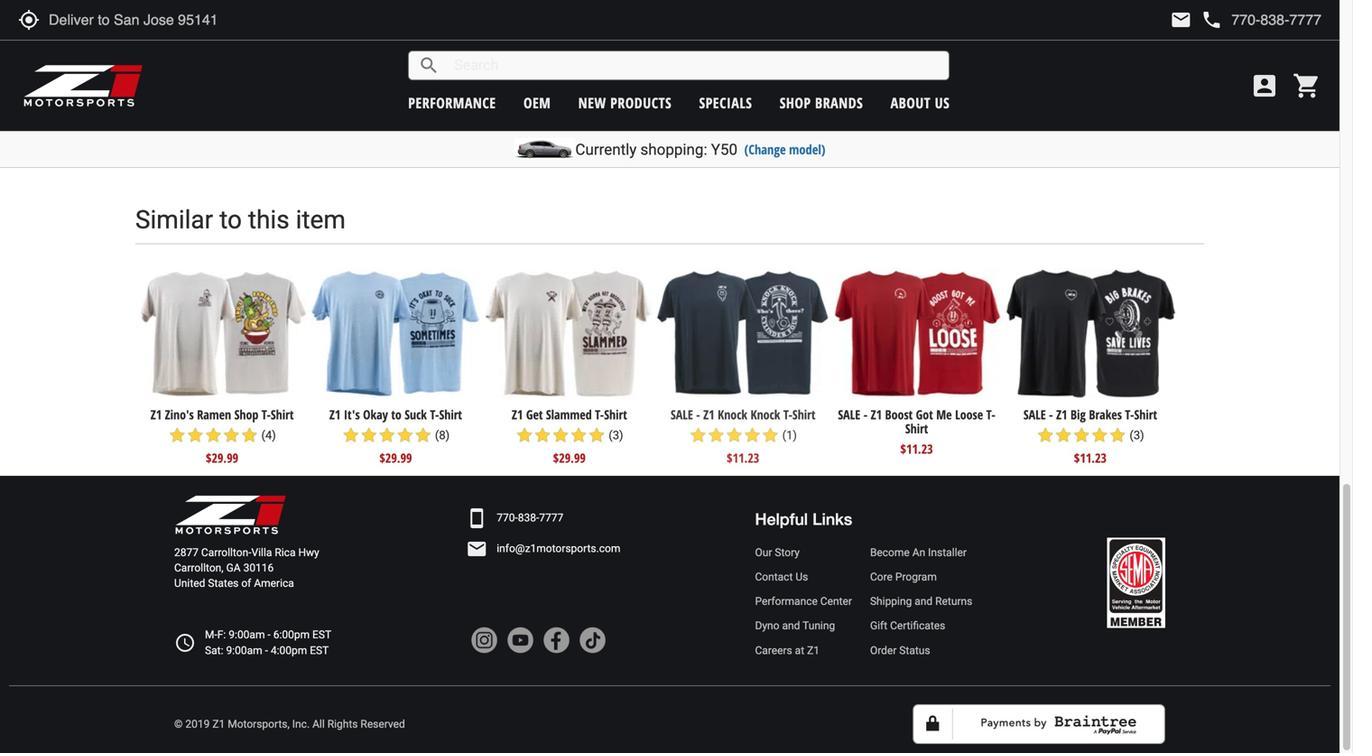 Task type: locate. For each thing, give the bounding box(es) containing it.
shirt inside the sale - z1 knock knock t-shirt star star star star star (1) $11.23
[[793, 406, 816, 423]]

0 vertical spatial us
[[935, 93, 950, 112]]

1 horizontal spatial to
[[391, 406, 402, 423]]

tuning
[[803, 620, 836, 632]]

838-
[[518, 512, 539, 525]]

sale inside the sale - z1 knock knock t-shirt star star star star star (1) $11.23
[[671, 406, 693, 423]]

sale inside sale - z1 boost got me loose t- shirt $11.23
[[839, 406, 861, 423]]

z1 company logo image
[[174, 494, 287, 536]]

z1
[[173, 76, 185, 93], [322, 76, 333, 93], [496, 76, 508, 93], [693, 76, 705, 93], [877, 76, 889, 93], [151, 406, 162, 423], [330, 406, 341, 423], [512, 406, 523, 423], [704, 406, 715, 423], [871, 406, 882, 423], [1057, 406, 1068, 423], [808, 644, 820, 657], [213, 718, 225, 731]]

z1 zino's ramen shop t-shirt star star star star star (4) $29.99
[[151, 406, 294, 466]]

to left 'this'
[[220, 205, 242, 235]]

2 (1) from the top
[[783, 428, 797, 442]]

united
[[174, 577, 205, 590]]

1 vertical spatial to
[[391, 406, 402, 423]]

brands
[[816, 93, 864, 112]]

$11.23 down big
[[1075, 449, 1107, 466]]

me
[[937, 406, 953, 423]]

core program link
[[871, 569, 973, 585]]

1 horizontal spatial us
[[935, 93, 950, 112]]

z1 inside z1 zino's ramen shop t-shirt star star star star star (4) $29.99
[[151, 406, 162, 423]]

$11.23 inside sale - z1 boost got me loose t- shirt $11.23
[[901, 440, 934, 458]]

- inside 'sale - z1 big brakes t-shirt star star star star star (3) $11.23'
[[1050, 406, 1054, 423]]

shop right ramen
[[234, 406, 259, 423]]

sale - z1 big brakes t-shirt star star star star star (3) $11.23
[[1024, 406, 1158, 466]]

- inside the sale - z1 knock knock t-shirt star star star star star (1) $11.23
[[697, 406, 701, 423]]

performance center link
[[755, 594, 853, 609]]

similar
[[135, 205, 213, 235]]

phone link
[[1202, 9, 1322, 31]]

1 vertical spatial and
[[783, 620, 801, 632]]

facebook link image
[[543, 627, 570, 654]]

$11.23 inside sale - z1 knock knock t-shirt star star star star star $11.23
[[901, 119, 934, 136]]

z1 inside z1 x gt4 flex-fit hat star star star star star (1) $34.99
[[693, 76, 705, 93]]

us down the our story link
[[796, 571, 809, 583]]

performance
[[755, 595, 818, 608]]

shirt inside sale - z1 knock knock t-shirt star star star star star $11.23
[[967, 76, 990, 93]]

t- inside the sale - z1 knock knock t-shirt star star star star star (1) $11.23
[[784, 406, 793, 423]]

1 vertical spatial shop
[[234, 406, 259, 423]]

ga
[[226, 562, 241, 574]]

t- inside z1 get slammed t-shirt star star star star star (3) $29.99
[[595, 406, 604, 423]]

account_box
[[1251, 71, 1280, 100]]

sale
[[141, 76, 163, 93], [845, 76, 867, 93], [671, 406, 693, 423], [839, 406, 861, 423], [1024, 406, 1047, 423]]

sat:
[[205, 644, 224, 657]]

z1 inside z1 it's okay to suck t-shirt star star star star star (8) $29.99
[[330, 406, 341, 423]]

and right dyno
[[783, 620, 801, 632]]

returns
[[936, 595, 973, 608]]

to
[[220, 205, 242, 235], [391, 406, 402, 423]]

1 vertical spatial (1)
[[783, 428, 797, 442]]

mail link
[[1171, 9, 1193, 31]]

new
[[579, 93, 607, 112]]

flex-
[[738, 76, 761, 93]]

new products link
[[579, 93, 672, 112]]

youtube link image
[[507, 627, 534, 654]]

2877
[[174, 546, 199, 559]]

sale inside sale - z1 knock knock t-shirt star star star star star $11.23
[[845, 76, 867, 93]]

links
[[813, 509, 853, 529]]

search
[[418, 55, 440, 76]]

and for returns
[[915, 595, 933, 608]]

© 2019 z1 motorsports, inc. all rights reserved
[[174, 718, 405, 731]]

at
[[795, 644, 805, 657]]

access_time m-f: 9:00am - 6:00pm est sat: 9:00am - 4:00pm est
[[174, 629, 332, 657]]

email info@z1motorsports.com
[[466, 538, 621, 560]]

shopping_cart link
[[1289, 71, 1322, 100]]

us inside contact us link
[[796, 571, 809, 583]]

$11.23 inside 'sale - z1 big brakes t-shirt star star star star star (3) $11.23'
[[1075, 449, 1107, 466]]

t- inside sale - z1 boost got me loose t- shirt $11.23
[[987, 406, 996, 423]]

$11.23 up helpful
[[727, 449, 760, 466]]

(1) up helpful
[[783, 428, 797, 442]]

9:00am
[[229, 629, 265, 641], [226, 644, 262, 657]]

0 horizontal spatial us
[[796, 571, 809, 583]]

become an installer
[[871, 546, 967, 559]]

0 vertical spatial and
[[915, 595, 933, 608]]

shop inside z1 zino's ramen shop t-shirt star star star star star (4) $29.99
[[234, 406, 259, 423]]

item
[[296, 205, 346, 235]]

$11.23 down sale - z1 400 horsepower t-shirt
[[206, 119, 239, 136]]

(1) down hat
[[783, 99, 797, 112]]

(32)
[[606, 99, 627, 112]]

and
[[915, 595, 933, 608], [783, 620, 801, 632]]

0 vertical spatial 9:00am
[[229, 629, 265, 641]]

us
[[935, 93, 950, 112], [796, 571, 809, 583]]

©
[[174, 718, 183, 731]]

tiktok link image
[[579, 627, 606, 654]]

core program
[[871, 571, 937, 583]]

order status link
[[871, 643, 973, 658]]

770-838-7777 link
[[497, 511, 564, 526]]

1 (3) from the left
[[609, 428, 624, 442]]

0 horizontal spatial (3)
[[609, 428, 624, 442]]

est right 4:00pm
[[310, 644, 329, 657]]

est right 6:00pm
[[313, 629, 332, 641]]

shop right fit
[[780, 93, 812, 112]]

motorsports,
[[228, 718, 290, 731]]

0 vertical spatial (1)
[[783, 99, 797, 112]]

-
[[166, 76, 170, 93], [870, 76, 874, 93], [697, 406, 701, 423], [864, 406, 868, 423], [1050, 406, 1054, 423], [268, 629, 271, 641], [265, 644, 268, 657]]

$11.23 down got
[[901, 440, 934, 458]]

no-
[[511, 76, 529, 93]]

1 horizontal spatial and
[[915, 595, 933, 608]]

$11.23 inside the sale - z1 knock knock t-shirt star star star star star (1) $11.23
[[727, 449, 760, 466]]

(1)
[[783, 99, 797, 112], [783, 428, 797, 442]]

$11.23 down about us 'link' on the right top of the page
[[901, 119, 934, 136]]

- inside sale - z1 knock knock t-shirt star star star star star $11.23
[[870, 76, 874, 93]]

z1 inside 'sale - z1 big brakes t-shirt star star star star star (3) $11.23'
[[1057, 406, 1068, 423]]

shopping:
[[641, 140, 708, 159]]

f:
[[217, 629, 226, 641]]

our story
[[755, 546, 800, 559]]

us right about
[[935, 93, 950, 112]]

(3)
[[609, 428, 624, 442], [1130, 428, 1145, 442]]

1 horizontal spatial (3)
[[1130, 428, 1145, 442]]

shirt inside z1 zino's ramen shop t-shirt star star star star star (4) $29.99
[[271, 406, 294, 423]]

t- inside z1 zino's ramen shop t-shirt star star star star star (4) $29.99
[[262, 406, 271, 423]]

Search search field
[[440, 52, 949, 79]]

sema member logo image
[[1108, 538, 1166, 628]]

gt4
[[716, 76, 734, 93]]

z1 inside sale - z1 boost got me loose t- shirt $11.23
[[871, 406, 882, 423]]

shipping and returns link
[[871, 594, 973, 609]]

carrollton,
[[174, 562, 224, 574]]

- inside sale - z1 boost got me loose t- shirt $11.23
[[864, 406, 868, 423]]

program
[[896, 571, 937, 583]]

us for contact us
[[796, 571, 809, 583]]

(change
[[745, 140, 786, 158]]

shirt inside z1 get slammed t-shirt star star star star star (3) $29.99
[[604, 406, 627, 423]]

dyno and tuning
[[755, 620, 836, 632]]

1 horizontal spatial shop
[[780, 93, 812, 112]]

specials link
[[700, 93, 753, 112]]

0 vertical spatial to
[[220, 205, 242, 235]]

shirt inside z1 it's okay to suck t-shirt star star star star star (8) $29.99
[[439, 406, 462, 423]]

order
[[871, 644, 897, 657]]

phone
[[1202, 9, 1223, 31]]

specials
[[700, 93, 753, 112]]

to left suck at the bottom
[[391, 406, 402, 423]]

this
[[248, 205, 290, 235]]

suck
[[405, 406, 427, 423]]

and down "core program" link
[[915, 595, 933, 608]]

sale - z1 boost got me loose t- shirt $11.23
[[839, 406, 996, 458]]

0 horizontal spatial shop
[[234, 406, 259, 423]]

shirt
[[281, 76, 304, 93], [967, 76, 990, 93], [271, 406, 294, 423], [439, 406, 462, 423], [604, 406, 627, 423], [793, 406, 816, 423], [1135, 406, 1158, 423], [906, 420, 929, 437]]

about us
[[891, 93, 950, 112]]

okay
[[363, 406, 388, 423]]

shop brands
[[780, 93, 864, 112]]

$11.23
[[206, 119, 239, 136], [901, 119, 934, 136], [901, 440, 934, 458], [727, 449, 760, 466], [1075, 449, 1107, 466]]

shop
[[780, 93, 812, 112], [234, 406, 259, 423]]

- for sale - z1 boost got me loose t- shirt $11.23
[[864, 406, 868, 423]]

engine
[[557, 76, 590, 93]]

sale inside 'sale - z1 big brakes t-shirt star star star star star (3) $11.23'
[[1024, 406, 1047, 423]]

z1 inside z1 10mm ratcheting keychain wrench star star $14.99
[[322, 76, 333, 93]]

7777
[[539, 512, 564, 525]]

0 horizontal spatial to
[[220, 205, 242, 235]]

9:00am right sat: on the left bottom
[[226, 644, 262, 657]]

1 vertical spatial us
[[796, 571, 809, 583]]

1 (1) from the top
[[783, 99, 797, 112]]

(1) inside z1 x gt4 flex-fit hat star star star star star (1) $34.99
[[783, 99, 797, 112]]

2 (3) from the left
[[1130, 428, 1145, 442]]

2019
[[186, 718, 210, 731]]

0 horizontal spatial and
[[783, 620, 801, 632]]

9:00am right f:
[[229, 629, 265, 641]]

knock
[[892, 76, 922, 93], [925, 76, 954, 93], [718, 406, 748, 423], [751, 406, 781, 423]]

carrollton-
[[201, 546, 252, 559]]



Task type: describe. For each thing, give the bounding box(es) containing it.
contact us
[[755, 571, 809, 583]]

4:00pm
[[271, 644, 307, 657]]

certificates
[[891, 620, 946, 632]]

sale for sale - z1 400 horsepower t-shirt
[[141, 76, 163, 93]]

z1 inside z1 get slammed t-shirt star star star star star (3) $29.99
[[512, 406, 523, 423]]

$34.99
[[727, 119, 760, 136]]

hat
[[777, 76, 794, 93]]

of
[[241, 577, 251, 590]]

$29.99 inside z1 it's okay to suck t-shirt star star star star star (8) $29.99
[[380, 449, 412, 466]]

2877 carrollton-villa rica hwy carrollton, ga 30116 united states of america
[[174, 546, 319, 590]]

(3) inside z1 get slammed t-shirt star star star star star (3) $29.99
[[609, 428, 624, 442]]

gift certificates link
[[871, 618, 973, 634]]

performance
[[408, 93, 496, 112]]

mail
[[1171, 9, 1193, 31]]

brakes
[[1090, 406, 1123, 423]]

(1) inside the sale - z1 knock knock t-shirt star star star star star (1) $11.23
[[783, 428, 797, 442]]

z1 motorsports logo image
[[23, 63, 144, 108]]

order status
[[871, 644, 931, 657]]

smartphone 770-838-7777
[[466, 507, 564, 529]]

- for sale - z1 big brakes t-shirt star star star star star (3) $11.23
[[1050, 406, 1054, 423]]

oem
[[524, 93, 551, 112]]

info@z1motorsports.com link
[[497, 541, 621, 557]]

states
[[208, 577, 239, 590]]

rica
[[275, 546, 296, 559]]

t- inside sale - z1 knock knock t-shirt star star star star star $11.23
[[958, 76, 967, 93]]

(4)
[[262, 428, 276, 442]]

an
[[913, 546, 926, 559]]

core
[[871, 571, 893, 583]]

1 vertical spatial est
[[310, 644, 329, 657]]

info@z1motorsports.com
[[497, 543, 621, 555]]

mess
[[529, 76, 554, 93]]

contact us link
[[755, 569, 853, 585]]

- for sale - z1 knock knock t-shirt star star star star star $11.23
[[870, 76, 874, 93]]

funnel
[[610, 76, 643, 93]]

6:00pm
[[273, 629, 310, 641]]

instagram link image
[[471, 627, 498, 654]]

sale for sale - z1 boost got me loose t- shirt $11.23
[[839, 406, 861, 423]]

get
[[526, 406, 543, 423]]

z1 inside z1 no-mess engine oil funnel star star star star star (32) $19.99
[[496, 76, 508, 93]]

sale for sale - z1 knock knock t-shirt star star star star star $11.23
[[845, 76, 867, 93]]

us for about us
[[935, 93, 950, 112]]

$29.99 inside z1 get slammed t-shirt star star star star star (3) $29.99
[[553, 449, 586, 466]]

z1 inside the sale - z1 knock knock t-shirt star star star star star (1) $11.23
[[704, 406, 715, 423]]

oem link
[[524, 93, 551, 112]]

about us link
[[891, 93, 950, 112]]

currently
[[576, 140, 637, 159]]

z1 10mm ratcheting keychain wrench star star $14.99
[[322, 76, 470, 150]]

z1 x gt4 flex-fit hat star star star star star (1) $34.99
[[690, 76, 797, 136]]

$19.99
[[553, 119, 586, 136]]

inc.
[[292, 718, 310, 731]]

0 vertical spatial shop
[[780, 93, 812, 112]]

similar to this item
[[135, 205, 346, 235]]

gift certificates
[[871, 620, 946, 632]]

and for tuning
[[783, 620, 801, 632]]

z1 get slammed t-shirt star star star star star (3) $29.99
[[512, 406, 627, 466]]

helpful links
[[755, 509, 853, 529]]

t- inside z1 it's okay to suck t-shirt star star star star star (8) $29.99
[[430, 406, 439, 423]]

fit
[[761, 76, 773, 93]]

mail phone
[[1171, 9, 1223, 31]]

t- inside 'sale - z1 big brakes t-shirt star star star star star (3) $11.23'
[[1126, 406, 1135, 423]]

sale for sale - z1 big brakes t-shirt star star star star star (3) $11.23
[[1024, 406, 1047, 423]]

villa
[[252, 546, 272, 559]]

careers at z1
[[755, 644, 820, 657]]

z1 inside sale - z1 knock knock t-shirt star star star star star $11.23
[[877, 76, 889, 93]]

got
[[916, 406, 934, 423]]

- for sale - z1 knock knock t-shirt star star star star star (1) $11.23
[[697, 406, 701, 423]]

loose
[[956, 406, 984, 423]]

ratcheting
[[370, 76, 423, 93]]

z1 no-mess engine oil funnel star star star star star (32) $19.99
[[496, 76, 643, 136]]

shopping_cart
[[1293, 71, 1322, 100]]

installer
[[929, 546, 967, 559]]

to inside z1 it's okay to suck t-shirt star star star star star (8) $29.99
[[391, 406, 402, 423]]

1 vertical spatial 9:00am
[[226, 644, 262, 657]]

30116
[[243, 562, 274, 574]]

horsepower
[[209, 76, 268, 93]]

0 vertical spatial est
[[313, 629, 332, 641]]

- for sale - z1 400 horsepower t-shirt
[[166, 76, 170, 93]]

my_location
[[18, 9, 40, 31]]

careers
[[755, 644, 793, 657]]

big
[[1071, 406, 1086, 423]]

oil
[[593, 76, 607, 93]]

shirt inside 'sale - z1 big brakes t-shirt star star star star star (3) $11.23'
[[1135, 406, 1158, 423]]

dyno
[[755, 620, 780, 632]]

email
[[466, 538, 488, 560]]

shipping and returns
[[871, 595, 973, 608]]

dyno and tuning link
[[755, 618, 853, 634]]

(change model) link
[[745, 140, 826, 158]]

gift
[[871, 620, 888, 632]]

boost
[[886, 406, 913, 423]]

hwy
[[298, 546, 319, 559]]

10mm
[[336, 76, 367, 93]]

shirt inside sale - z1 boost got me loose t- shirt $11.23
[[906, 420, 929, 437]]

sale for sale - z1 knock knock t-shirt star star star star star (1) $11.23
[[671, 406, 693, 423]]

$29.99 inside z1 zino's ramen shop t-shirt star star star star star (4) $29.99
[[206, 449, 239, 466]]

$14.99
[[380, 133, 412, 150]]

770-
[[497, 512, 518, 525]]

(3) inside 'sale - z1 big brakes t-shirt star star star star star (3) $11.23'
[[1130, 428, 1145, 442]]

m-
[[205, 629, 217, 641]]

about
[[891, 93, 931, 112]]

products
[[611, 93, 672, 112]]

x
[[708, 76, 713, 93]]

y50
[[712, 140, 738, 159]]

(8)
[[435, 428, 450, 442]]

performance center
[[755, 595, 853, 608]]

account_box link
[[1246, 71, 1284, 100]]

reserved
[[361, 718, 405, 731]]

zino's
[[165, 406, 194, 423]]

400
[[188, 76, 205, 93]]



Task type: vqa. For each thing, say whether or not it's contained in the screenshot.
"Facebook Link" "image"
yes



